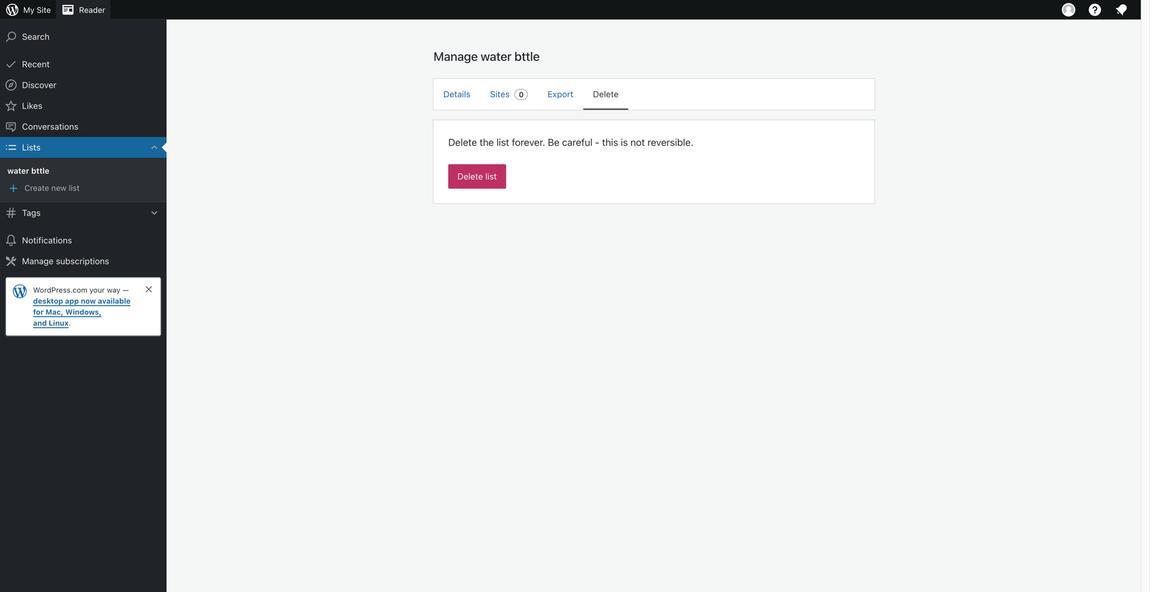 Task type: locate. For each thing, give the bounding box(es) containing it.
0 horizontal spatial manage
[[22, 256, 54, 267]]

likes
[[22, 101, 42, 111]]

delete inside delete link
[[593, 89, 619, 99]]

0 vertical spatial manage
[[434, 49, 478, 63]]

search
[[22, 32, 50, 42]]

export
[[548, 89, 573, 99]]

delete left the
[[448, 137, 477, 148]]

delete
[[593, 89, 619, 99], [448, 137, 477, 148], [457, 171, 483, 182]]

forever.
[[512, 137, 545, 148]]

manage for manage water bttle
[[434, 49, 478, 63]]

manage your notifications image
[[1114, 2, 1129, 17]]

app
[[65, 297, 79, 306]]

conversations
[[22, 122, 78, 132]]

manage inside main content
[[434, 49, 478, 63]]

my
[[23, 5, 34, 14]]

conversations link
[[0, 116, 167, 137]]

desktop
[[33, 297, 63, 306]]

menu
[[434, 79, 874, 110]]

1 vertical spatial delete
[[448, 137, 477, 148]]

bttle
[[31, 166, 49, 175]]

mac,
[[46, 308, 63, 317]]

delete list
[[457, 171, 497, 182]]

for
[[33, 308, 44, 317]]

manage water bttle main content
[[434, 48, 874, 204]]

delete inside delete list button
[[457, 171, 483, 182]]

manage up details link
[[434, 49, 478, 63]]

create
[[24, 184, 49, 193]]

this
[[602, 137, 618, 148]]

.
[[69, 319, 71, 328]]

your
[[89, 286, 105, 295]]

dismiss image
[[144, 285, 154, 295]]

subscriptions
[[56, 256, 109, 267]]

1 keyboard_arrow_down image from the top
[[148, 141, 160, 154]]

keyboard_arrow_down image
[[148, 141, 160, 154], [148, 207, 160, 219]]

1 horizontal spatial manage
[[434, 49, 478, 63]]

keyboard_arrow_down image inside tags link
[[148, 207, 160, 219]]

delete for delete
[[593, 89, 619, 99]]

delete down the
[[457, 171, 483, 182]]

manage down notifications
[[22, 256, 54, 267]]

create new list link
[[0, 180, 167, 198]]

0 vertical spatial list
[[496, 137, 509, 148]]

reader link
[[56, 0, 110, 20]]

0
[[519, 90, 524, 99]]

1 vertical spatial keyboard_arrow_down image
[[148, 207, 160, 219]]

manage water bttle
[[434, 49, 540, 63]]

create new list
[[24, 184, 80, 193]]

list right the new
[[69, 184, 80, 193]]

tags
[[22, 208, 41, 218]]

water bttle
[[481, 49, 540, 63]]

my profile image
[[1062, 3, 1075, 17]]

windows,
[[65, 308, 101, 317]]

new
[[51, 184, 67, 193]]

list down the
[[485, 171, 497, 182]]

1 vertical spatial list
[[485, 171, 497, 182]]

my site
[[23, 5, 51, 14]]

menu containing details
[[434, 79, 874, 110]]

2 keyboard_arrow_down image from the top
[[148, 207, 160, 219]]

2 vertical spatial list
[[69, 184, 80, 193]]

be
[[548, 137, 559, 148]]

help image
[[1088, 2, 1102, 17]]

not
[[630, 137, 645, 148]]

0 vertical spatial keyboard_arrow_down image
[[148, 141, 160, 154]]

list
[[496, 137, 509, 148], [485, 171, 497, 182], [69, 184, 80, 193]]

reversible.
[[647, 137, 693, 148]]

1 vertical spatial manage
[[22, 256, 54, 267]]

manage
[[434, 49, 478, 63], [22, 256, 54, 267]]

2 vertical spatial delete
[[457, 171, 483, 182]]

0 vertical spatial delete
[[593, 89, 619, 99]]

reader
[[79, 5, 105, 14]]

manage subscriptions
[[22, 256, 109, 267]]

water bttle
[[7, 166, 49, 175]]

delete right export
[[593, 89, 619, 99]]

keyboard_arrow_down image inside lists link
[[148, 141, 160, 154]]

list right the
[[496, 137, 509, 148]]



Task type: vqa. For each thing, say whether or not it's contained in the screenshot.
CLOSED icon
no



Task type: describe. For each thing, give the bounding box(es) containing it.
delete link
[[583, 79, 628, 108]]

delete list button
[[448, 164, 506, 189]]

keyboard_arrow_down image for tags
[[148, 207, 160, 219]]

likes link
[[0, 96, 167, 116]]

tags link
[[0, 203, 167, 224]]

site
[[37, 5, 51, 14]]

and
[[33, 319, 47, 328]]

manage subscriptions link
[[0, 251, 167, 272]]

details
[[443, 89, 470, 99]]

wordpress.com
[[33, 286, 87, 295]]

careful
[[562, 137, 592, 148]]

the
[[480, 137, 494, 148]]

notifications link
[[0, 230, 167, 251]]

water
[[7, 166, 29, 175]]

wordpress.com your way — desktop app now available for mac, windows, and linux
[[33, 286, 131, 328]]

-
[[595, 137, 599, 148]]

notifications
[[22, 236, 72, 246]]

my site link
[[0, 0, 56, 20]]

details link
[[434, 79, 480, 108]]

linux
[[49, 319, 69, 328]]

lists link
[[0, 137, 167, 158]]

delete the list forever. be careful - this is not reversible.
[[448, 137, 693, 148]]

search link
[[0, 26, 167, 47]]

delete for delete the list forever. be careful - this is not reversible.
[[448, 137, 477, 148]]

recent
[[22, 59, 50, 69]]

sites
[[490, 89, 510, 99]]

available
[[98, 297, 131, 306]]

keyboard_arrow_down image for lists
[[148, 141, 160, 154]]

export link
[[538, 79, 583, 108]]

—
[[122, 286, 129, 295]]

delete for delete list
[[457, 171, 483, 182]]

lists
[[22, 142, 41, 152]]

manage for manage subscriptions
[[22, 256, 54, 267]]

water bttle link
[[0, 162, 167, 180]]

list inside button
[[485, 171, 497, 182]]

list for create new list
[[69, 184, 80, 193]]

recent link
[[0, 54, 167, 75]]

discover link
[[0, 75, 167, 96]]

list for delete the list forever. be careful - this is not reversible.
[[496, 137, 509, 148]]

now
[[81, 297, 96, 306]]

way
[[107, 286, 120, 295]]

discover
[[22, 80, 56, 90]]

is
[[621, 137, 628, 148]]



